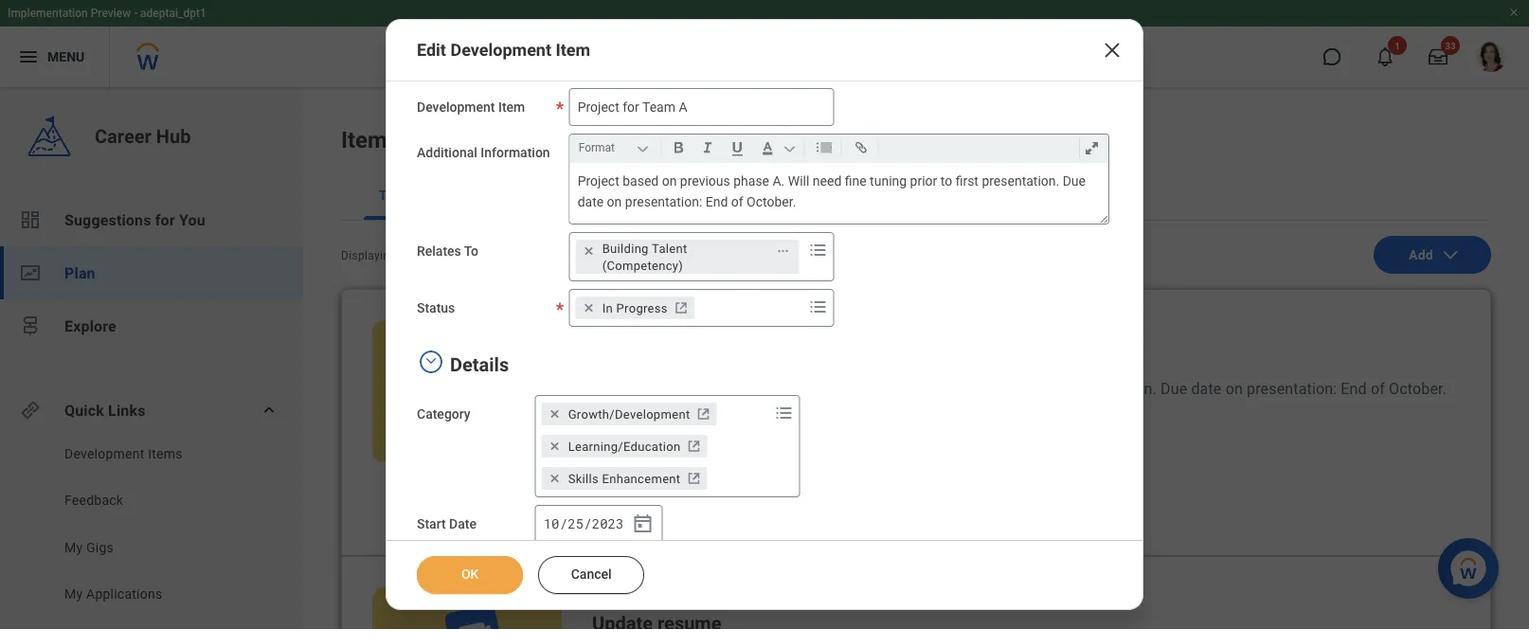 Task type: describe. For each thing, give the bounding box(es) containing it.
applications
[[86, 587, 162, 602]]

0 vertical spatial items
[[341, 127, 399, 154]]

1 vertical spatial to
[[1018, 380, 1031, 398]]

edit
[[417, 40, 446, 60]]

profile logan mcneil element
[[1465, 36, 1518, 78]]

development down cancel
[[592, 590, 678, 604]]

onboarding home image
[[19, 262, 42, 284]]

in progress element
[[603, 300, 668, 317]]

(competency)
[[603, 258, 684, 273]]

presentation: inside additional information text field
[[625, 194, 703, 210]]

2 3 from the left
[[440, 249, 447, 262]]

list containing suggestions for you
[[0, 193, 303, 353]]

1 vertical spatial will
[[838, 380, 863, 398]]

adeptai_dpt1
[[140, 7, 206, 20]]

development items
[[64, 446, 183, 462]]

development up your
[[417, 100, 495, 115]]

for for your
[[405, 127, 434, 154]]

item down ext link image
[[682, 323, 710, 337]]

my applications link
[[63, 585, 257, 604]]

progress inside status in progress
[[607, 447, 662, 463]]

1 horizontal spatial fine
[[905, 380, 931, 398]]

start
[[417, 517, 446, 532]]

start date group
[[535, 505, 663, 543]]

1 vertical spatial project
[[592, 380, 641, 398]]

in progress
[[603, 301, 668, 315]]

1 horizontal spatial need
[[867, 380, 901, 398]]

previous inside additional information text field
[[680, 173, 731, 189]]

suggestions for you link
[[0, 193, 303, 246]]

x small image for learning/education
[[546, 437, 565, 456]]

learning/education, press delete to clear value, ctrl + enter opens in new window. option
[[542, 435, 708, 458]]

10 / 25 / 2023
[[544, 515, 624, 533]]

for for you
[[155, 211, 175, 229]]

plan
[[64, 264, 95, 282]]

1 horizontal spatial a.
[[820, 380, 834, 398]]

1 vertical spatial based
[[645, 380, 687, 398]]

relates to
[[417, 244, 479, 259]]

gigs
[[86, 540, 114, 555]]

italic image
[[695, 136, 721, 159]]

my gigs link
[[63, 538, 257, 557]]

status for status
[[417, 300, 455, 316]]

relates
[[417, 244, 461, 259]]

status in progress
[[592, 426, 662, 463]]

tuning inside additional information text field
[[870, 173, 907, 189]]

ext link image
[[672, 299, 691, 318]]

1 / from the left
[[560, 515, 568, 533]]

a. inside additional information text field
[[773, 173, 785, 189]]

information
[[481, 145, 550, 161]]

1 horizontal spatial presentation.
[[1067, 380, 1157, 398]]

1 horizontal spatial career
[[493, 127, 561, 154]]

- for preview
[[134, 7, 138, 20]]

1 3 from the left
[[416, 249, 423, 262]]

implementation preview -   adeptai_dpt1
[[8, 7, 206, 20]]

item inside button
[[734, 498, 762, 514]]

1 horizontal spatial tuning
[[935, 380, 978, 398]]

cancel button
[[538, 556, 645, 594]]

ok
[[461, 567, 479, 582]]

format
[[579, 141, 615, 155]]

0 horizontal spatial career
[[95, 125, 152, 147]]

cancel
[[571, 567, 612, 582]]

development items link
[[63, 445, 257, 464]]

created
[[766, 426, 808, 439]]

development inside button
[[649, 498, 730, 514]]

suggestions for you
[[64, 211, 206, 229]]

1 horizontal spatial october.
[[1390, 380, 1447, 398]]

1 vertical spatial prior
[[982, 380, 1014, 398]]

my gigs
[[64, 540, 114, 555]]

details button
[[450, 354, 509, 376]]

growth/development, press delete to clear value, ctrl + enter opens in new window. option
[[542, 403, 717, 426]]

to inside edit development item dialog
[[464, 244, 479, 259]]

growth/development element
[[568, 406, 690, 423]]

format button
[[575, 137, 657, 158]]

do
[[397, 187, 414, 203]]

search image
[[532, 45, 555, 68]]

development right edit
[[451, 40, 552, 60]]

2 horizontal spatial of
[[1371, 380, 1386, 398]]

item down manage development item button
[[682, 590, 710, 604]]

due inside project based on previous phase a. will need fine tuning prior to first presentation. due date on presentation: end of october.
[[1063, 173, 1086, 189]]

prompts image for category
[[773, 402, 796, 425]]

growth/development
[[568, 407, 690, 421]]

chevron down image
[[420, 355, 443, 368]]

learning/education element
[[568, 438, 681, 455]]

date inside additional information text field
[[578, 194, 604, 210]]

date
[[449, 517, 477, 532]]

project based on previous phase a. will need fine tuning prior to first presentation. due date on presentation: end of october. inside additional information text field
[[578, 173, 1090, 210]]

my for my applications
[[64, 587, 83, 602]]

development item inside dialog
[[417, 100, 525, 115]]

items
[[450, 249, 480, 262]]

to do
[[379, 187, 414, 203]]

item up items for your career development
[[499, 100, 525, 115]]

calendar image
[[632, 513, 655, 536]]

status for status in progress
[[592, 426, 627, 439]]

progress inside option
[[617, 301, 668, 315]]

arrow right image
[[769, 497, 788, 516]]

1 vertical spatial project based on previous phase a. will need fine tuning prior to first presentation. due date on presentation: end of october.
[[592, 380, 1447, 398]]

category
[[417, 407, 471, 422]]

1 horizontal spatial due
[[1161, 380, 1188, 398]]

1 vertical spatial items
[[148, 446, 183, 462]]

completed button
[[517, 171, 615, 220]]

prompts image
[[807, 296, 830, 318]]

development down in progress
[[592, 323, 678, 337]]

x small image for skills enhancement
[[546, 469, 565, 488]]

feedback link
[[63, 491, 257, 510]]

created by
[[766, 426, 824, 439]]

first inside additional information text field
[[956, 173, 979, 189]]

item right search icon
[[556, 40, 591, 60]]

1 horizontal spatial date
[[1192, 380, 1222, 398]]

x small image for building talent (competency)
[[580, 242, 599, 261]]

x image
[[1101, 39, 1124, 62]]



Task type: locate. For each thing, give the bounding box(es) containing it.
to
[[379, 187, 394, 203], [464, 244, 479, 259]]

ok button
[[417, 556, 523, 594]]

status inside edit development item dialog
[[417, 300, 455, 316]]

project down format
[[578, 173, 620, 189]]

2 vertical spatial of
[[1371, 380, 1386, 398]]

format group
[[575, 135, 1113, 163]]

displaying 1 - 3 of 3 items
[[341, 249, 480, 262]]

based down format popup button
[[623, 173, 659, 189]]

status up chevron down icon
[[417, 300, 455, 316]]

0 horizontal spatial date
[[578, 194, 604, 210]]

skills enhancement, press delete to clear value, ctrl + enter opens in new window. option
[[542, 467, 708, 490]]

development item up your
[[417, 100, 525, 115]]

2023
[[592, 515, 624, 533]]

0 vertical spatial project
[[578, 173, 620, 189]]

presentation:
[[625, 194, 703, 210], [1247, 380, 1338, 398]]

development item
[[417, 100, 525, 115], [592, 323, 710, 337], [592, 590, 710, 604]]

status up the learning/education at the bottom left
[[592, 426, 627, 439]]

career
[[95, 125, 152, 147], [493, 127, 561, 154]]

1 horizontal spatial of
[[732, 194, 744, 210]]

1 vertical spatial tuning
[[935, 380, 978, 398]]

1 vertical spatial to
[[464, 244, 479, 259]]

2 list from the top
[[0, 445, 303, 629]]

x small image
[[580, 242, 599, 261], [546, 405, 565, 424], [546, 469, 565, 488]]

ext link image inside learning/education, press delete to clear value, ctrl + enter opens in new window. option
[[685, 437, 704, 456]]

previous
[[680, 173, 731, 189], [712, 380, 771, 398]]

enhancement
[[602, 472, 681, 486]]

3 left 'items'
[[440, 249, 447, 262]]

x small image left building
[[580, 242, 599, 261]]

to do button
[[364, 171, 429, 220]]

manage development item
[[596, 498, 762, 514]]

x small image left in progress
[[580, 299, 599, 318]]

1 horizontal spatial -
[[409, 249, 413, 262]]

2 my from the top
[[64, 587, 83, 602]]

item
[[556, 40, 591, 60], [499, 100, 525, 115], [682, 323, 710, 337], [734, 498, 762, 514], [682, 590, 710, 604]]

skills
[[568, 472, 599, 486]]

to inside button
[[379, 187, 394, 203]]

0 horizontal spatial end
[[706, 194, 728, 210]]

0 vertical spatial for
[[405, 127, 434, 154]]

for left your
[[405, 127, 434, 154]]

manage
[[596, 498, 646, 514]]

additional information
[[417, 145, 550, 161]]

maximize image
[[1080, 136, 1105, 159]]

building talent (competency) element
[[603, 240, 767, 274]]

my down my gigs on the left of the page
[[64, 587, 83, 602]]

explore
[[64, 317, 116, 335]]

implementation
[[8, 7, 88, 20]]

prior inside additional information text field
[[911, 173, 938, 189]]

0 vertical spatial will
[[788, 173, 810, 189]]

presentation. inside project based on previous phase a. will need fine tuning prior to first presentation. due date on presentation: end of october.
[[982, 173, 1060, 189]]

link image
[[849, 136, 875, 159]]

skills enhancement element
[[568, 470, 681, 487]]

by
[[811, 426, 824, 439]]

development
[[451, 40, 552, 60], [417, 100, 495, 115], [567, 127, 701, 154], [592, 323, 678, 337], [64, 446, 145, 462], [649, 498, 730, 514], [592, 590, 678, 604]]

0 vertical spatial ext link image
[[694, 405, 713, 424]]

x small image for growth/development
[[546, 405, 565, 424]]

2 vertical spatial development item
[[592, 590, 710, 604]]

1 vertical spatial of
[[426, 249, 437, 262]]

my applications
[[64, 587, 162, 602]]

items for your career development
[[341, 127, 701, 154]]

on
[[662, 173, 677, 189], [607, 194, 622, 210], [691, 380, 708, 398], [1226, 380, 1244, 398]]

- right the preview
[[134, 7, 138, 20]]

in inside in progress element
[[603, 301, 613, 315]]

ext link image for learning/education
[[685, 437, 704, 456]]

your
[[440, 127, 487, 154]]

ext link image for skills enhancement
[[685, 469, 704, 488]]

0 horizontal spatial presentation.
[[982, 173, 1060, 189]]

x small image left the growth/development element
[[546, 405, 565, 424]]

for
[[405, 127, 434, 154], [155, 211, 175, 229]]

1 vertical spatial first
[[1035, 380, 1063, 398]]

x small image inside building talent (competency), press delete to clear value. "option"
[[580, 242, 599, 261]]

based
[[623, 173, 659, 189], [645, 380, 687, 398]]

based inside project based on previous phase a. will need fine tuning prior to first presentation. due date on presentation: end of october.
[[623, 173, 659, 189]]

development item down in progress
[[592, 323, 710, 337]]

items
[[341, 127, 399, 154], [148, 446, 183, 462]]

1 my from the top
[[64, 540, 83, 555]]

0 vertical spatial development item
[[417, 100, 525, 115]]

2 vertical spatial ext link image
[[685, 469, 704, 488]]

0 horizontal spatial /
[[560, 515, 568, 533]]

x small image left skills
[[546, 469, 565, 488]]

additional
[[417, 145, 478, 161]]

1 horizontal spatial presentation:
[[1247, 380, 1338, 398]]

fine
[[845, 173, 867, 189], [905, 380, 931, 398]]

0 horizontal spatial x small image
[[546, 437, 565, 456]]

career hub
[[95, 125, 191, 147]]

preview
[[91, 7, 131, 20]]

0 vertical spatial first
[[956, 173, 979, 189]]

end
[[706, 194, 728, 210], [1342, 380, 1368, 398]]

tuning
[[870, 173, 907, 189], [935, 380, 978, 398]]

1 vertical spatial progress
[[607, 447, 662, 463]]

for left you
[[155, 211, 175, 229]]

0 vertical spatial tuning
[[870, 173, 907, 189]]

1 horizontal spatial status
[[592, 426, 627, 439]]

1 horizontal spatial 3
[[440, 249, 447, 262]]

1 horizontal spatial phase
[[775, 380, 816, 398]]

1 vertical spatial need
[[867, 380, 901, 398]]

0 horizontal spatial for
[[155, 211, 175, 229]]

1 vertical spatial -
[[409, 249, 413, 262]]

development down development item text field
[[567, 127, 701, 154]]

1 vertical spatial my
[[64, 587, 83, 602]]

phase up created by
[[775, 380, 816, 398]]

ext link image up manage development item
[[685, 469, 704, 488]]

1 vertical spatial date
[[1192, 380, 1222, 398]]

0 vertical spatial x small image
[[580, 299, 599, 318]]

1 horizontal spatial will
[[838, 380, 863, 398]]

0 horizontal spatial prompts image
[[773, 402, 796, 425]]

previous down the italic icon
[[680, 173, 731, 189]]

items selected list box
[[536, 399, 771, 494]]

underline image
[[725, 136, 751, 159]]

bulleted list image
[[812, 136, 838, 159]]

1 horizontal spatial first
[[1035, 380, 1063, 398]]

a. up the by
[[820, 380, 834, 398]]

0 horizontal spatial presentation:
[[625, 194, 703, 210]]

0 horizontal spatial status
[[417, 300, 455, 316]]

close environment banner image
[[1509, 7, 1520, 18]]

related actions image
[[777, 244, 790, 258]]

1 vertical spatial prompts image
[[773, 402, 796, 425]]

project based on previous phase a. will need fine tuning prior to first presentation. due date on presentation: end of october.
[[578, 173, 1090, 210], [592, 380, 1447, 398]]

start date
[[417, 517, 477, 532]]

to left do
[[379, 187, 394, 203]]

0 vertical spatial of
[[732, 194, 744, 210]]

1 vertical spatial list
[[0, 445, 303, 629]]

will
[[788, 173, 810, 189], [838, 380, 863, 398]]

/ right 10
[[560, 515, 568, 533]]

due
[[1063, 173, 1086, 189], [1161, 380, 1188, 398]]

prompts image right related actions image
[[807, 239, 830, 262]]

1 horizontal spatial end
[[1342, 380, 1368, 398]]

- right 1
[[409, 249, 413, 262]]

1 vertical spatial previous
[[712, 380, 771, 398]]

development down enhancement
[[649, 498, 730, 514]]

10
[[544, 515, 560, 533]]

1 vertical spatial phase
[[775, 380, 816, 398]]

0 horizontal spatial will
[[788, 173, 810, 189]]

item left arrow right icon
[[734, 498, 762, 514]]

of inside project based on previous phase a. will need fine tuning prior to first presentation. due date on presentation: end of october.
[[732, 194, 744, 210]]

in
[[603, 301, 613, 315], [592, 447, 604, 463]]

displaying
[[341, 249, 396, 262]]

0 horizontal spatial of
[[426, 249, 437, 262]]

previous up created
[[712, 380, 771, 398]]

a. up related actions image
[[773, 173, 785, 189]]

edit development item
[[417, 40, 591, 60]]

phase down 'underline' image
[[734, 173, 770, 189]]

- inside banner
[[134, 7, 138, 20]]

0 horizontal spatial due
[[1063, 173, 1086, 189]]

project up the growth/development
[[592, 380, 641, 398]]

hub
[[156, 125, 191, 147]]

0 horizontal spatial a.
[[773, 173, 785, 189]]

1 vertical spatial x small image
[[546, 405, 565, 424]]

to
[[941, 173, 953, 189], [1018, 380, 1031, 398]]

1 vertical spatial end
[[1342, 380, 1368, 398]]

tab list containing to do
[[341, 171, 1492, 221]]

/ right 25
[[584, 515, 592, 533]]

status
[[417, 300, 455, 316], [592, 426, 627, 439]]

ext link image inside growth/development, press delete to clear value, ctrl + enter opens in new window. option
[[694, 405, 713, 424]]

0 horizontal spatial first
[[956, 173, 979, 189]]

implementation preview -   adeptai_dpt1 banner
[[0, 0, 1530, 87]]

to inside additional information text field
[[941, 173, 953, 189]]

my for my gigs
[[64, 540, 83, 555]]

need
[[813, 173, 842, 189], [867, 380, 901, 398]]

explore link
[[0, 300, 303, 353]]

1 vertical spatial due
[[1161, 380, 1188, 398]]

1 vertical spatial presentation.
[[1067, 380, 1157, 398]]

0 vertical spatial -
[[134, 7, 138, 20]]

1 vertical spatial status
[[592, 426, 627, 439]]

2 vertical spatial x small image
[[546, 469, 565, 488]]

1
[[400, 249, 406, 262]]

25
[[568, 515, 584, 533]]

Development Item text field
[[569, 88, 835, 126]]

x small image
[[580, 299, 599, 318], [546, 437, 565, 456]]

development up feedback at the left
[[64, 446, 145, 462]]

-
[[134, 7, 138, 20], [409, 249, 413, 262]]

1 horizontal spatial to
[[464, 244, 479, 259]]

a.
[[773, 173, 785, 189], [820, 380, 834, 398]]

- for 1
[[409, 249, 413, 262]]

1 horizontal spatial items
[[341, 127, 399, 154]]

0 horizontal spatial october.
[[747, 194, 797, 210]]

2 / from the left
[[584, 515, 592, 533]]

dashboard image
[[19, 209, 42, 231]]

tab list
[[341, 171, 1492, 221]]

items up the feedback link
[[148, 446, 183, 462]]

x small image inside learning/education, press delete to clear value, ctrl + enter opens in new window. option
[[546, 437, 565, 456]]

ext link image inside skills enhancement, press delete to clear value, ctrl + enter opens in new window. option
[[685, 469, 704, 488]]

prior
[[911, 173, 938, 189], [982, 380, 1014, 398]]

0 vertical spatial status
[[417, 300, 455, 316]]

phase
[[734, 173, 770, 189], [775, 380, 816, 398]]

0 vertical spatial in
[[603, 301, 613, 315]]

1 vertical spatial fine
[[905, 380, 931, 398]]

1 horizontal spatial prior
[[982, 380, 1014, 398]]

0 vertical spatial progress
[[617, 301, 668, 315]]

0 vertical spatial project based on previous phase a. will need fine tuning prior to first presentation. due date on presentation: end of october.
[[578, 173, 1090, 210]]

october.
[[747, 194, 797, 210], [1390, 380, 1447, 398]]

1 horizontal spatial x small image
[[580, 299, 599, 318]]

ext link image for growth/development
[[694, 405, 713, 424]]

phase inside additional information text field
[[734, 173, 770, 189]]

inbox large image
[[1429, 47, 1448, 66]]

notifications large image
[[1376, 47, 1395, 66]]

you
[[179, 211, 206, 229]]

1 vertical spatial ext link image
[[685, 437, 704, 456]]

ext link image up manage development item button
[[685, 437, 704, 456]]

october. inside additional information text field
[[747, 194, 797, 210]]

list
[[0, 193, 303, 353], [0, 445, 303, 629]]

my left the gigs
[[64, 540, 83, 555]]

0 vertical spatial a.
[[773, 173, 785, 189]]

0 vertical spatial to
[[379, 187, 394, 203]]

items up to do on the top left of the page
[[341, 127, 399, 154]]

completed
[[533, 187, 599, 203]]

feedback
[[64, 493, 123, 509]]

0 vertical spatial x small image
[[580, 242, 599, 261]]

development item down cancel
[[592, 590, 710, 604]]

1 vertical spatial development item
[[592, 323, 710, 337]]

bold image
[[666, 136, 692, 159]]

presentation.
[[982, 173, 1060, 189], [1067, 380, 1157, 398]]

0 vertical spatial based
[[623, 173, 659, 189]]

prompts image up created
[[773, 402, 796, 425]]

1 horizontal spatial prompts image
[[807, 239, 830, 262]]

fine inside project based on previous phase a. will need fine tuning prior to first presentation. due date on presentation: end of october.
[[845, 173, 867, 189]]

3
[[416, 249, 423, 262], [440, 249, 447, 262]]

career left the hub
[[95, 125, 152, 147]]

Additional Information text field
[[570, 163, 1109, 224]]

building talent (competency), press delete to clear value. option
[[576, 240, 800, 274]]

talent
[[652, 241, 688, 255]]

1 list from the top
[[0, 193, 303, 353]]

0 vertical spatial list
[[0, 193, 303, 353]]

of
[[732, 194, 744, 210], [426, 249, 437, 262], [1371, 380, 1386, 398]]

0 horizontal spatial -
[[134, 7, 138, 20]]

building talent (competency)
[[603, 241, 688, 273]]

details
[[450, 354, 509, 376]]

prompts image for relates to
[[807, 239, 830, 262]]

1 horizontal spatial to
[[1018, 380, 1031, 398]]

need inside additional information text field
[[813, 173, 842, 189]]

0 vertical spatial to
[[941, 173, 953, 189]]

0 vertical spatial prompts image
[[807, 239, 830, 262]]

0 horizontal spatial prior
[[911, 173, 938, 189]]

first
[[956, 173, 979, 189], [1035, 380, 1063, 398]]

0 vertical spatial my
[[64, 540, 83, 555]]

will inside additional information text field
[[788, 173, 810, 189]]

in progress, press delete to clear value, ctrl + enter opens in new window. option
[[576, 297, 695, 319]]

end inside additional information text field
[[706, 194, 728, 210]]

0 vertical spatial presentation:
[[625, 194, 703, 210]]

0 vertical spatial due
[[1063, 173, 1086, 189]]

progress
[[617, 301, 668, 315], [607, 447, 662, 463]]

0 vertical spatial fine
[[845, 173, 867, 189]]

career right your
[[493, 127, 561, 154]]

status inside status in progress
[[592, 426, 627, 439]]

in inside status in progress
[[592, 447, 604, 463]]

3 right 1
[[416, 249, 423, 262]]

x small image left the learning/education at the bottom left
[[546, 437, 565, 456]]

plan link
[[0, 246, 303, 300]]

0 vertical spatial date
[[578, 194, 604, 210]]

manage development item button
[[585, 487, 796, 525]]

0 horizontal spatial phase
[[734, 173, 770, 189]]

project inside additional information text field
[[578, 173, 620, 189]]

in up skills
[[592, 447, 604, 463]]

0 vertical spatial phase
[[734, 173, 770, 189]]

based up the growth/development
[[645, 380, 687, 398]]

in down (competency)
[[603, 301, 613, 315]]

ext link image right the growth/development element
[[694, 405, 713, 424]]

timeline milestone image
[[19, 315, 42, 337]]

x small image for in progress
[[580, 299, 599, 318]]

to right relates
[[464, 244, 479, 259]]

edit development item dialog
[[386, 19, 1144, 629]]

skills enhancement
[[568, 472, 681, 486]]

suggestions
[[64, 211, 151, 229]]

/
[[560, 515, 568, 533], [584, 515, 592, 533]]

details group
[[417, 350, 1113, 629]]

list containing development items
[[0, 445, 303, 629]]

1 vertical spatial for
[[155, 211, 175, 229]]

prompts image
[[807, 239, 830, 262], [773, 402, 796, 425]]

ext link image
[[694, 405, 713, 424], [685, 437, 704, 456], [685, 469, 704, 488]]

building
[[603, 241, 649, 255]]

my
[[64, 540, 83, 555], [64, 587, 83, 602]]

learning/education
[[568, 439, 681, 454]]

0 vertical spatial need
[[813, 173, 842, 189]]



Task type: vqa. For each thing, say whether or not it's contained in the screenshot.
the bottom the date
yes



